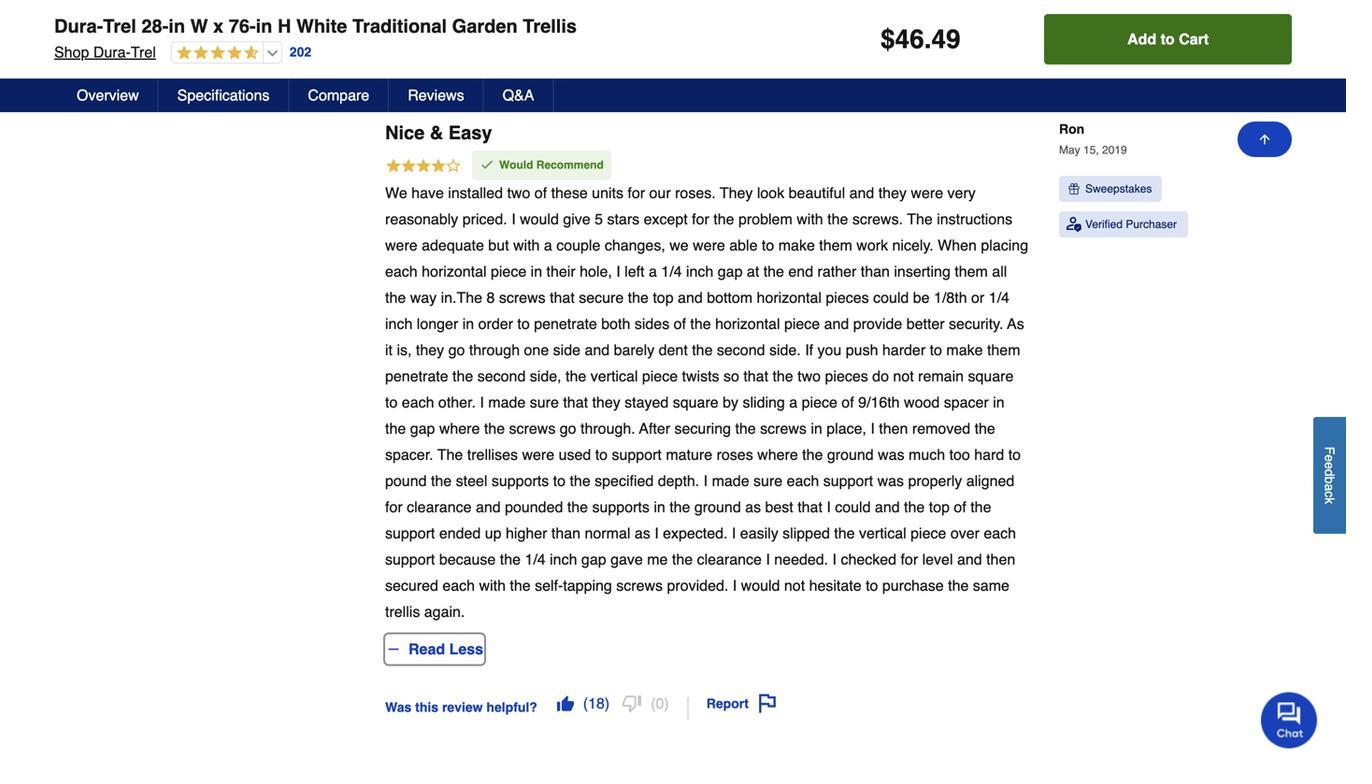 Task type: vqa. For each thing, say whether or not it's contained in the screenshot.
UNITS
yes



Task type: locate. For each thing, give the bounding box(es) containing it.
1 vertical spatial top
[[929, 499, 950, 516]]

0 vertical spatial helpful?
[[487, 29, 538, 44]]

pieces down the rather
[[826, 289, 870, 306]]

aligned
[[967, 472, 1015, 490]]

0 vertical spatial them
[[820, 237, 853, 254]]

1 horizontal spatial could
[[874, 289, 909, 306]]

dent
[[659, 341, 688, 359]]

was left properly
[[878, 472, 904, 490]]

1 vertical spatial make
[[947, 341, 984, 359]]

1 horizontal spatial square
[[968, 368, 1014, 385]]

$ 46 . 49
[[881, 24, 961, 54]]

1 horizontal spatial they
[[593, 394, 621, 411]]

as up me on the left bottom
[[635, 525, 651, 542]]

best
[[766, 499, 794, 516]]

then down 9/16th
[[879, 420, 909, 437]]

needed.
[[775, 551, 829, 568]]

0 vertical spatial ground
[[828, 446, 874, 463]]

1 vertical spatial them
[[955, 263, 989, 280]]

to inside button
[[1161, 30, 1175, 48]]

pieces
[[826, 289, 870, 306], [825, 368, 869, 385]]

0 vertical spatial was this review helpful?
[[385, 29, 538, 44]]

over
[[951, 525, 980, 542]]

0 vertical spatial was
[[385, 29, 412, 44]]

shop
[[54, 43, 89, 61]]

of up dent
[[674, 315, 687, 333]]

1 review from the top
[[442, 29, 483, 44]]

read
[[409, 641, 445, 658]]

garden
[[452, 15, 518, 37]]

a right the sliding
[[790, 394, 798, 411]]

second down through
[[478, 368, 526, 385]]

gap
[[718, 263, 743, 280], [410, 420, 435, 437], [582, 551, 607, 568]]

49
[[932, 24, 961, 54]]

look
[[757, 184, 785, 202]]

each right over
[[984, 525, 1017, 542]]

1 vertical spatial they
[[416, 341, 444, 359]]

2 was this review helpful? from the top
[[385, 700, 538, 715]]

with
[[797, 210, 824, 228], [513, 237, 540, 254], [479, 577, 506, 594]]

the
[[714, 210, 735, 228], [828, 210, 849, 228], [764, 263, 785, 280], [385, 289, 406, 306], [628, 289, 649, 306], [691, 315, 711, 333], [692, 341, 713, 359], [453, 368, 474, 385], [566, 368, 587, 385], [773, 368, 794, 385], [385, 420, 406, 437], [484, 420, 505, 437], [736, 420, 756, 437], [975, 420, 996, 437], [803, 446, 823, 463], [431, 472, 452, 490], [570, 472, 591, 490], [568, 499, 588, 516], [670, 499, 691, 516], [905, 499, 925, 516], [971, 499, 992, 516], [835, 525, 855, 542], [500, 551, 521, 568], [672, 551, 693, 568], [510, 577, 531, 594], [949, 577, 969, 594]]

placing
[[982, 237, 1029, 254]]

( for 18
[[583, 695, 588, 712]]

in.the
[[441, 289, 483, 306]]

( right thumb down image
[[651, 695, 656, 712]]

to right add
[[1161, 30, 1175, 48]]

0 horizontal spatial clearance
[[407, 499, 472, 516]]

2 was from the top
[[385, 700, 412, 715]]

would
[[499, 158, 534, 171]]

2 helpful? from the top
[[487, 700, 538, 715]]

harder
[[883, 341, 926, 359]]

0 vertical spatial sure
[[530, 394, 559, 411]]

0 vertical spatial made
[[489, 394, 526, 411]]

verified purchaser icon image
[[1067, 217, 1082, 232]]

where down other.
[[439, 420, 480, 437]]

with down beautiful
[[797, 210, 824, 228]]

the down bottom
[[691, 315, 711, 333]]

square
[[968, 368, 1014, 385], [673, 394, 719, 411]]

2 ) from the left
[[664, 695, 669, 712]]

one
[[524, 341, 549, 359]]

1 vertical spatial vertical
[[860, 525, 907, 542]]

1 horizontal spatial second
[[717, 341, 766, 359]]

mature
[[666, 446, 713, 463]]

for left our at the top of page
[[628, 184, 645, 202]]

0 vertical spatial would
[[520, 210, 559, 228]]

the down beautiful
[[828, 210, 849, 228]]

clearance down easily
[[697, 551, 762, 568]]

2 horizontal spatial with
[[797, 210, 824, 228]]

able
[[730, 237, 758, 254]]

0 horizontal spatial inch
[[385, 315, 413, 333]]

vertical down the barely at the top of the page
[[591, 368, 638, 385]]

would down needed.
[[741, 577, 780, 594]]

gap up spacer.
[[410, 420, 435, 437]]

1 horizontal spatial make
[[947, 341, 984, 359]]

was
[[385, 29, 412, 44], [385, 700, 412, 715]]

could up provide
[[874, 289, 909, 306]]

give
[[563, 210, 591, 228]]

( 0 )
[[651, 695, 669, 712]]

ended
[[439, 525, 481, 542]]

review for 'filled icons'
[[442, 700, 483, 715]]

0 vertical spatial gap
[[718, 263, 743, 280]]

trel down 28-
[[131, 43, 156, 61]]

roses.
[[675, 184, 716, 202]]

them up the rather
[[820, 237, 853, 254]]

of up place,
[[842, 394, 855, 411]]

1 horizontal spatial 1/4
[[662, 263, 682, 280]]

e
[[1323, 455, 1338, 462], [1323, 462, 1338, 469]]

go up used
[[560, 420, 577, 437]]

1 horizontal spatial clearance
[[697, 551, 762, 568]]

k
[[1323, 498, 1338, 504]]

1 horizontal spatial as
[[746, 499, 761, 516]]

0 vertical spatial where
[[439, 420, 480, 437]]

1 horizontal spatial with
[[513, 237, 540, 254]]

4 stars image
[[385, 157, 462, 177]]

that
[[550, 289, 575, 306], [744, 368, 769, 385], [563, 394, 588, 411], [798, 499, 823, 516]]

1 horizontal spatial (
[[651, 695, 656, 712]]

security.
[[949, 315, 1004, 333]]

1 was this review helpful? from the top
[[385, 29, 538, 44]]

made down roses at the bottom right of the page
[[712, 472, 750, 490]]

and up you
[[825, 315, 850, 333]]

not
[[894, 368, 914, 385], [785, 577, 805, 594]]

add to cart
[[1128, 30, 1210, 48]]

0 vertical spatial than
[[861, 263, 890, 280]]

2 e from the top
[[1323, 462, 1338, 469]]

1 vertical spatial could
[[835, 499, 871, 516]]

square up spacer
[[968, 368, 1014, 385]]

trellis
[[523, 15, 577, 37]]

and right side
[[585, 341, 610, 359]]

2 vertical spatial them
[[988, 341, 1021, 359]]

helpful? for 'filled icons'
[[487, 700, 538, 715]]

0 horizontal spatial )
[[605, 695, 610, 712]]

0 vertical spatial penetrate
[[534, 315, 598, 333]]

helpful? left 'filled icons'
[[487, 700, 538, 715]]

were left used
[[522, 446, 555, 463]]

1 vertical spatial made
[[712, 472, 750, 490]]

( for 0
[[651, 695, 656, 712]]

horizontal
[[422, 263, 487, 280], [757, 289, 822, 306], [716, 315, 781, 333]]

clearance up ended
[[407, 499, 472, 516]]

) for ( 0 )
[[664, 695, 669, 712]]

1 horizontal spatial top
[[929, 499, 950, 516]]

1 horizontal spatial would
[[741, 577, 780, 594]]

review for thumb up image
[[442, 29, 483, 44]]

sides
[[635, 315, 670, 333]]

was for 'filled icons'
[[385, 700, 412, 715]]

1 vertical spatial was
[[385, 700, 412, 715]]

the left way
[[385, 289, 406, 306]]

easy
[[449, 122, 492, 143]]

2 this from the top
[[415, 700, 439, 715]]

was this review helpful? for thumb up image
[[385, 29, 538, 44]]

trel
[[103, 15, 136, 37], [131, 43, 156, 61]]

removed
[[913, 420, 971, 437]]

used
[[559, 446, 591, 463]]

this left garden
[[415, 29, 439, 44]]

1 horizontal spatial vertical
[[860, 525, 907, 542]]

9/16th
[[859, 394, 900, 411]]

each up way
[[385, 263, 418, 280]]

0 vertical spatial pieces
[[826, 289, 870, 306]]

was down minus icon
[[385, 700, 412, 715]]

this
[[415, 29, 439, 44], [415, 700, 439, 715]]

we
[[670, 237, 689, 254]]

specifications
[[177, 87, 270, 104]]

them down as
[[988, 341, 1021, 359]]

easily
[[741, 525, 779, 542]]

1 was from the top
[[385, 29, 412, 44]]

the down side
[[566, 368, 587, 385]]

was this review helpful? up the reviews
[[385, 29, 538, 44]]

they up screws.
[[879, 184, 907, 202]]

than down work
[[861, 263, 890, 280]]

horizontal down bottom
[[716, 315, 781, 333]]

to right order on the left
[[518, 315, 530, 333]]

up
[[485, 525, 502, 542]]

inch up self-
[[550, 551, 578, 568]]

vertical
[[591, 368, 638, 385], [860, 525, 907, 542]]

of up over
[[954, 499, 967, 516]]

secured
[[385, 577, 439, 594]]

read less button
[[385, 635, 485, 665]]

1 vertical spatial helpful?
[[487, 700, 538, 715]]

for down roses.
[[692, 210, 710, 228]]

1 vertical spatial inch
[[385, 315, 413, 333]]

a
[[544, 237, 553, 254], [649, 263, 657, 280], [790, 394, 798, 411], [1323, 484, 1338, 491]]

could up checked
[[835, 499, 871, 516]]

2 horizontal spatial 1/4
[[989, 289, 1010, 306]]

ground down place,
[[828, 446, 874, 463]]

2 horizontal spatial they
[[879, 184, 907, 202]]

be
[[914, 289, 930, 306]]

them
[[820, 237, 853, 254], [955, 263, 989, 280], [988, 341, 1021, 359]]

1 horizontal spatial where
[[758, 446, 799, 463]]

0 horizontal spatial square
[[673, 394, 719, 411]]

0 vertical spatial clearance
[[407, 499, 472, 516]]

clearance
[[407, 499, 472, 516], [697, 551, 762, 568]]

the right at
[[764, 263, 785, 280]]

reasonably
[[385, 210, 459, 228]]

make up the end
[[779, 237, 815, 254]]

1 horizontal spatial the
[[908, 210, 933, 228]]

0 horizontal spatial go
[[449, 341, 465, 359]]

1 horizontal spatial then
[[987, 551, 1016, 568]]

made
[[489, 394, 526, 411], [712, 472, 750, 490]]

4.6 stars image
[[172, 45, 259, 62]]

0 horizontal spatial than
[[552, 525, 581, 542]]

gap left at
[[718, 263, 743, 280]]

chat invite button image
[[1262, 692, 1319, 749]]

1 horizontal spatial gap
[[582, 551, 607, 568]]

1 vertical spatial square
[[673, 394, 719, 411]]

review
[[442, 29, 483, 44], [442, 700, 483, 715]]

1 ) from the left
[[605, 695, 610, 712]]

two
[[507, 184, 531, 202], [798, 368, 821, 385]]

1 vertical spatial sure
[[754, 472, 783, 490]]

review up the reviews
[[442, 29, 483, 44]]

the up other.
[[453, 368, 474, 385]]

the left self-
[[510, 577, 531, 594]]

would left give
[[520, 210, 559, 228]]

( right 'filled icons'
[[583, 695, 588, 712]]

the down properly
[[905, 499, 925, 516]]

2 review from the top
[[442, 700, 483, 715]]

work
[[857, 237, 889, 254]]

1 horizontal spatial inch
[[550, 551, 578, 568]]

0 vertical spatial review
[[442, 29, 483, 44]]

add
[[1128, 30, 1157, 48]]

support up secured
[[385, 551, 435, 568]]

in left their
[[531, 263, 543, 280]]

changes,
[[605, 237, 666, 254]]

through
[[469, 341, 520, 359]]

0 horizontal spatial 1/4
[[525, 551, 546, 568]]

0 vertical spatial second
[[717, 341, 766, 359]]

1 vertical spatial was this review helpful?
[[385, 700, 538, 715]]

this for thumb up image
[[415, 29, 439, 44]]

side.
[[770, 341, 801, 359]]

) for ( 18 )
[[605, 695, 610, 712]]

sure down side,
[[530, 394, 559, 411]]

roses
[[717, 446, 754, 463]]

problem
[[739, 210, 793, 228]]

spacer.
[[385, 446, 434, 463]]

dura-
[[54, 15, 103, 37], [93, 43, 131, 61]]

again.
[[424, 603, 465, 621]]

screws.
[[853, 210, 904, 228]]

1 vertical spatial this
[[415, 700, 439, 715]]

than right "higher"
[[552, 525, 581, 542]]

place,
[[827, 420, 867, 437]]

with down because
[[479, 577, 506, 594]]

2 vertical spatial gap
[[582, 551, 607, 568]]

0 horizontal spatial top
[[653, 289, 674, 306]]

as
[[746, 499, 761, 516], [635, 525, 651, 542]]

1 ( from the left
[[583, 695, 588, 712]]

1/4 right the 'or'
[[989, 289, 1010, 306]]

0 horizontal spatial not
[[785, 577, 805, 594]]

1 this from the top
[[415, 29, 439, 44]]

1 vertical spatial two
[[798, 368, 821, 385]]

arrow up image
[[1258, 132, 1273, 147]]

1 vertical spatial not
[[785, 577, 805, 594]]

supports
[[492, 472, 549, 490], [593, 499, 650, 516]]

0 horizontal spatial second
[[478, 368, 526, 385]]

piece up the stayed
[[642, 368, 678, 385]]

two down the if
[[798, 368, 821, 385]]

1 horizontal spatial not
[[894, 368, 914, 385]]

supports down specified
[[593, 499, 650, 516]]

a right left
[[649, 263, 657, 280]]

square down twists
[[673, 394, 719, 411]]

them up the 'or'
[[955, 263, 989, 280]]

) right thumb down image
[[664, 695, 669, 712]]

you
[[818, 341, 842, 359]]

0 vertical spatial inch
[[687, 263, 714, 280]]

2 ( from the left
[[651, 695, 656, 712]]

in
[[169, 15, 185, 37], [256, 15, 273, 37], [531, 263, 543, 280], [463, 315, 474, 333], [993, 394, 1005, 411], [811, 420, 823, 437], [654, 499, 666, 516]]

the down aligned
[[971, 499, 992, 516]]

at
[[747, 263, 760, 280]]

1 helpful? from the top
[[487, 29, 538, 44]]

0 horizontal spatial make
[[779, 237, 815, 254]]

the up nicely.
[[908, 210, 933, 228]]

make
[[779, 237, 815, 254], [947, 341, 984, 359]]

0 vertical spatial 1/4
[[662, 263, 682, 280]]

the up twists
[[692, 341, 713, 359]]

1/4 down we
[[662, 263, 682, 280]]

then up same
[[987, 551, 1016, 568]]

0 vertical spatial vertical
[[591, 368, 638, 385]]

1 horizontal spatial than
[[861, 263, 890, 280]]

(
[[583, 695, 588, 712], [651, 695, 656, 712]]

c
[[1323, 491, 1338, 498]]

0 horizontal spatial with
[[479, 577, 506, 594]]



Task type: describe. For each thing, give the bounding box(es) containing it.
shop dura-trel
[[54, 43, 156, 61]]

1 vertical spatial clearance
[[697, 551, 762, 568]]

0 horizontal spatial ground
[[695, 499, 741, 516]]

each down because
[[443, 577, 475, 594]]

reviews button
[[389, 79, 484, 112]]

0 horizontal spatial could
[[835, 499, 871, 516]]

higher
[[506, 525, 548, 542]]

1 vertical spatial pieces
[[825, 368, 869, 385]]

provide
[[854, 315, 903, 333]]

were down reasonably
[[385, 237, 418, 254]]

the down depth.
[[670, 499, 691, 516]]

support up specified
[[612, 446, 662, 463]]

i right provided.
[[733, 577, 737, 594]]

each up best
[[787, 472, 820, 490]]

screws up trellises
[[509, 420, 556, 437]]

left
[[625, 263, 645, 280]]

minus image
[[386, 642, 401, 657]]

i left easily
[[732, 525, 736, 542]]

0 vertical spatial supports
[[492, 472, 549, 490]]

recommend
[[537, 158, 604, 171]]

the up spacer.
[[385, 420, 406, 437]]

0 vertical spatial was
[[878, 446, 905, 463]]

thumb down image
[[623, 694, 642, 713]]

0 vertical spatial horizontal
[[422, 263, 487, 280]]

and up screws.
[[850, 184, 875, 202]]

that right so
[[744, 368, 769, 385]]

and down over
[[958, 551, 983, 568]]

this for 'filled icons'
[[415, 700, 439, 715]]

each left other.
[[402, 394, 434, 411]]

secure
[[579, 289, 624, 306]]

to right hard at the bottom of page
[[1009, 446, 1021, 463]]

.
[[925, 24, 932, 54]]

the down 'side.'
[[773, 368, 794, 385]]

steel
[[456, 472, 488, 490]]

support down place,
[[824, 472, 874, 490]]

through.
[[581, 420, 636, 437]]

piece up place,
[[802, 394, 838, 411]]

to down "it"
[[385, 394, 398, 411]]

self-
[[535, 577, 563, 594]]

the up roses at the bottom right of the page
[[736, 420, 756, 437]]

remain
[[919, 368, 964, 385]]

1 vertical spatial trel
[[131, 43, 156, 61]]

a inside f e e d b a c k button
[[1323, 484, 1338, 491]]

end
[[789, 263, 814, 280]]

x
[[213, 15, 224, 37]]

0 horizontal spatial made
[[489, 394, 526, 411]]

0 vertical spatial then
[[879, 420, 909, 437]]

1 vertical spatial where
[[758, 446, 799, 463]]

thumb up image
[[557, 23, 576, 42]]

to down checked
[[866, 577, 879, 594]]

trellises
[[467, 446, 518, 463]]

the up checked
[[835, 525, 855, 542]]

0 vertical spatial two
[[507, 184, 531, 202]]

0 horizontal spatial vertical
[[591, 368, 638, 385]]

to up remain
[[930, 341, 943, 359]]

&
[[430, 122, 444, 143]]

0 horizontal spatial they
[[416, 341, 444, 359]]

the down "higher"
[[500, 551, 521, 568]]

that up slipped
[[798, 499, 823, 516]]

of left these
[[535, 184, 547, 202]]

piece up the if
[[785, 315, 820, 333]]

the down used
[[570, 472, 591, 490]]

h
[[278, 15, 291, 37]]

to right used
[[596, 446, 608, 463]]

i up me on the left bottom
[[655, 525, 659, 542]]

sweepstakes
[[1086, 182, 1153, 195]]

28-
[[142, 15, 169, 37]]

the up hard at the bottom of page
[[975, 420, 996, 437]]

filled icons image
[[557, 695, 574, 712]]

because
[[439, 551, 496, 568]]

in left the w
[[169, 15, 185, 37]]

f
[[1323, 447, 1338, 455]]

after
[[640, 420, 671, 437]]

1 e from the top
[[1323, 455, 1338, 462]]

reviews
[[408, 87, 465, 104]]

the down the they at the top right of the page
[[714, 210, 735, 228]]

5
[[595, 210, 603, 228]]

push
[[846, 341, 879, 359]]

2 vertical spatial 1/4
[[525, 551, 546, 568]]

1 vertical spatial supports
[[593, 499, 650, 516]]

instructions
[[937, 210, 1013, 228]]

other.
[[439, 394, 476, 411]]

purchase
[[883, 577, 944, 594]]

2 vertical spatial with
[[479, 577, 506, 594]]

for up purchase
[[901, 551, 919, 568]]

depth.
[[658, 472, 700, 490]]

read less
[[409, 641, 484, 658]]

and up the up
[[476, 499, 501, 516]]

a up their
[[544, 237, 553, 254]]

the right me on the left bottom
[[672, 551, 693, 568]]

i right other.
[[480, 394, 484, 411]]

1 horizontal spatial made
[[712, 472, 750, 490]]

nicely.
[[893, 237, 934, 254]]

when
[[938, 237, 977, 254]]

0 vertical spatial dura-
[[54, 15, 103, 37]]

compare button
[[289, 79, 389, 112]]

0 vertical spatial trel
[[103, 15, 136, 37]]

securing
[[675, 420, 731, 437]]

units
[[592, 184, 624, 202]]

1 vertical spatial was
[[878, 472, 904, 490]]

wood
[[904, 394, 940, 411]]

stars
[[607, 210, 640, 228]]

too
[[950, 446, 971, 463]]

2019
[[1103, 143, 1128, 156]]

1 horizontal spatial sure
[[754, 472, 783, 490]]

i up hesitate
[[833, 551, 837, 568]]

that up through.
[[563, 394, 588, 411]]

8
[[487, 289, 495, 306]]

in down depth.
[[654, 499, 666, 516]]

priced.
[[463, 210, 508, 228]]

less
[[449, 641, 484, 658]]

by
[[723, 394, 739, 411]]

i right place,
[[871, 420, 875, 437]]

or
[[972, 289, 985, 306]]

i up slipped
[[827, 499, 831, 516]]

and up checked
[[875, 499, 900, 516]]

was this review helpful? for 'filled icons'
[[385, 700, 538, 715]]

i right priced.
[[512, 210, 516, 228]]

2 vertical spatial horizontal
[[716, 315, 781, 333]]

1/8th
[[934, 289, 968, 306]]

side
[[553, 341, 581, 359]]

ron
[[1060, 121, 1085, 136]]

flag image
[[758, 694, 777, 713]]

piece down but at the top left
[[491, 263, 527, 280]]

adequate
[[422, 237, 484, 254]]

the up trellises
[[484, 420, 505, 437]]

1 vertical spatial then
[[987, 551, 1016, 568]]

i down easily
[[766, 551, 771, 568]]

level
[[923, 551, 954, 568]]

both
[[602, 315, 631, 333]]

0 horizontal spatial where
[[439, 420, 480, 437]]

202
[[290, 45, 312, 60]]

in right spacer
[[993, 394, 1005, 411]]

piece up level on the bottom right of page
[[911, 525, 947, 542]]

checked
[[841, 551, 897, 568]]

screws right 8
[[499, 289, 546, 306]]

these
[[551, 184, 588, 202]]

0 vertical spatial square
[[968, 368, 1014, 385]]

the right roses at the bottom right of the page
[[803, 446, 823, 463]]

pounded
[[505, 499, 563, 516]]

to down used
[[553, 472, 566, 490]]

it
[[385, 341, 393, 359]]

expected.
[[663, 525, 728, 542]]

the down left
[[628, 289, 649, 306]]

white
[[296, 15, 347, 37]]

barely
[[614, 341, 655, 359]]

were right we
[[693, 237, 726, 254]]

1 vertical spatial than
[[552, 525, 581, 542]]

so
[[724, 368, 740, 385]]

were left very
[[911, 184, 944, 202]]

1 horizontal spatial go
[[560, 420, 577, 437]]

0 vertical spatial they
[[879, 184, 907, 202]]

1 vertical spatial would
[[741, 577, 780, 594]]

screws down gave
[[617, 577, 663, 594]]

to right able
[[762, 237, 775, 254]]

the left the steel
[[431, 472, 452, 490]]

in left h
[[256, 15, 273, 37]]

traditional
[[353, 15, 447, 37]]

1 horizontal spatial ground
[[828, 446, 874, 463]]

add to cart button
[[1045, 14, 1293, 65]]

inserting
[[895, 263, 951, 280]]

0 vertical spatial top
[[653, 289, 674, 306]]

in left place,
[[811, 420, 823, 437]]

cart
[[1180, 30, 1210, 48]]

0 vertical spatial with
[[797, 210, 824, 228]]

do
[[873, 368, 889, 385]]

0 horizontal spatial would
[[520, 210, 559, 228]]

1 vertical spatial second
[[478, 368, 526, 385]]

helpful? for thumb up image
[[487, 29, 538, 44]]

2 vertical spatial inch
[[550, 551, 578, 568]]

1 vertical spatial the
[[438, 446, 463, 463]]

overview button
[[58, 79, 159, 112]]

support left ended
[[385, 525, 435, 542]]

was for thumb up image
[[385, 29, 412, 44]]

in down in.the
[[463, 315, 474, 333]]

bottom
[[707, 289, 753, 306]]

1 vertical spatial 1/4
[[989, 289, 1010, 306]]

twists
[[682, 368, 720, 385]]

0 horizontal spatial penetrate
[[385, 368, 449, 385]]

we have installed two of these units for our roses. they look beautiful and they were very reasonably priced. i would give 5 stars except for the problem with the screws. the instructions were adequate but with a couple changes, we were able to make them work nicely. when placing each horizontal piece in their hole, i left a 1/4 inch gap at the end rather than inserting them all the way in.the 8 screws that secure the top and bottom horizontal pieces could be 1/8th or 1/4 inch longer in order to penetrate both sides of the horizontal piece and provide better security. as it is, they go through one side and barely dent the second side. if you push harder to make them penetrate the second side, the vertical piece twists so that the two pieces do not remain square to each other. i made sure that they stayed square by sliding a piece of 9/16th wood spacer in the gap where the screws go through. after securing the screws in place, i then removed the spacer. the trellises were used to support mature roses where the ground was much too hard to pound the steel supports to the specified depth. i made sure each support was properly aligned for clearance and pounded the supports in the ground as best that i could and the top of the support ended up higher than normal as i expected. i easily slipped the vertical piece over each support because the 1/4 inch gap gave me the clearance i needed. i checked for level and then secured each with the self-tapping screws provided. i would not hesitate to purchase the same trellis again.
[[385, 184, 1029, 621]]

18
[[588, 695, 605, 712]]

for down pound
[[385, 499, 403, 516]]

0 horizontal spatial gap
[[410, 420, 435, 437]]

0 vertical spatial go
[[449, 341, 465, 359]]

1 vertical spatial horizontal
[[757, 289, 822, 306]]

2 horizontal spatial gap
[[718, 263, 743, 280]]

way
[[410, 289, 437, 306]]

our
[[650, 184, 671, 202]]

1 vertical spatial dura-
[[93, 43, 131, 61]]

gave
[[611, 551, 643, 568]]

the up normal
[[568, 499, 588, 516]]

i right depth.
[[704, 472, 708, 490]]

ron may 15, 2019
[[1060, 121, 1128, 156]]

sweepstakes badge image
[[1067, 181, 1082, 196]]

better
[[907, 315, 945, 333]]

nice & easy
[[385, 122, 492, 143]]

and left bottom
[[678, 289, 703, 306]]

f e e d b a c k
[[1323, 447, 1338, 504]]

checkmark image
[[480, 157, 495, 172]]

1 vertical spatial as
[[635, 525, 651, 542]]

1 horizontal spatial penetrate
[[534, 315, 598, 333]]

i left left
[[617, 263, 621, 280]]

their
[[547, 263, 576, 280]]

report
[[707, 696, 749, 711]]

that down their
[[550, 289, 575, 306]]

screws down the sliding
[[761, 420, 807, 437]]

trellis
[[385, 603, 420, 621]]

the left same
[[949, 577, 969, 594]]



